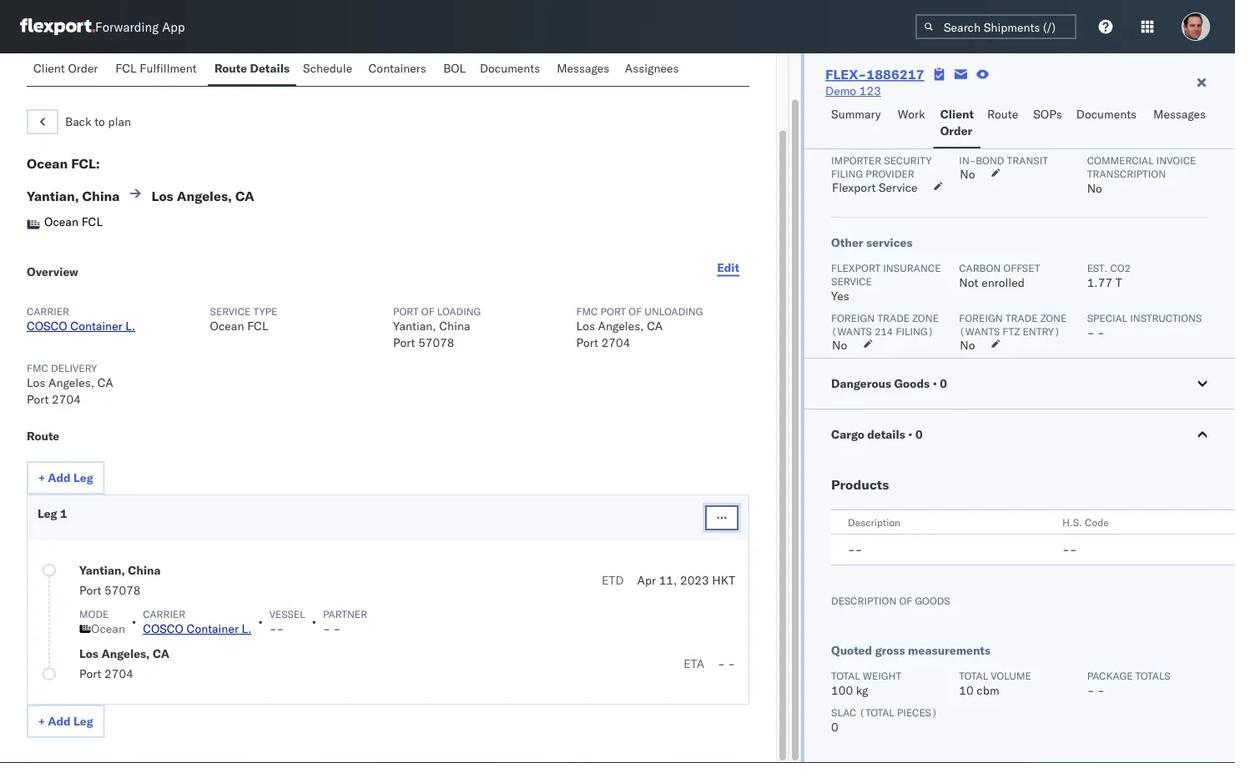 Task type: vqa. For each thing, say whether or not it's contained in the screenshot.
first -- from right
yes



Task type: locate. For each thing, give the bounding box(es) containing it.
weight
[[863, 670, 902, 682]]

fmc port of unloading los angeles, ca port 2704
[[576, 305, 703, 350]]

(wants left 214
[[831, 325, 872, 338]]

insurance
[[883, 262, 941, 274]]

leg
[[74, 471, 93, 485], [38, 507, 57, 521], [74, 714, 93, 729]]

1 horizontal spatial (wants
[[959, 325, 1000, 338]]

2704 inside the fmc port of unloading los angeles, ca port 2704
[[601, 336, 630, 350]]

port
[[393, 305, 419, 318], [601, 305, 626, 318], [393, 336, 415, 350], [576, 336, 598, 350], [27, 392, 49, 407], [79, 583, 101, 598], [79, 667, 101, 681]]

total up 100
[[831, 670, 860, 682]]

china for yantian, china
[[82, 188, 120, 204]]

1 horizontal spatial fmc
[[576, 305, 598, 318]]

fmc inside fmc delivery los angeles, ca port 2704
[[27, 362, 48, 374]]

total for total volume
[[959, 670, 988, 682]]

route inside route button
[[987, 107, 1018, 121]]

2 vertical spatial 2704
[[104, 667, 133, 681]]

0 vertical spatial 2704
[[601, 336, 630, 350]]

(wants inside 'foreign trade zone (wants 214 filing)'
[[831, 325, 872, 338]]

services
[[866, 235, 913, 250]]

in-
[[959, 154, 976, 167]]

0 vertical spatial china
[[82, 188, 120, 204]]

no inside commercial invoice transcription no
[[1087, 181, 1102, 196]]

edit
[[717, 260, 739, 275]]

messages up invoice
[[1153, 107, 1206, 121]]

description down 'products'
[[848, 516, 901, 529]]

documents right bol button
[[480, 61, 540, 76]]

1 horizontal spatial cosco
[[143, 622, 184, 636]]

flexport service
[[832, 180, 918, 195]]

total volume
[[959, 670, 1031, 682]]

1 vertical spatial leg
[[38, 507, 57, 521]]

code
[[1085, 516, 1109, 529]]

los angeles, ca
[[152, 188, 254, 204]]

h.s.
[[1062, 516, 1082, 529]]

service down the provider
[[879, 180, 918, 195]]

client order button up the in-
[[934, 99, 981, 149]]

client
[[33, 61, 65, 76], [940, 107, 974, 121]]

0 vertical spatial fmc
[[576, 305, 598, 318]]

0 vertical spatial documents
[[480, 61, 540, 76]]

foreign
[[831, 312, 875, 324], [959, 312, 1003, 324]]

1 horizontal spatial 0
[[916, 427, 923, 442]]

Search Shipments (/) text field
[[916, 14, 1077, 39]]

order up the in-
[[940, 124, 973, 138]]

totals
[[1136, 670, 1171, 682]]

service left type
[[210, 305, 251, 318]]

client order up the in-
[[940, 107, 974, 138]]

yantian, china port 57078
[[79, 563, 161, 598]]

2 horizontal spatial yantian,
[[393, 319, 436, 333]]

1 vertical spatial client order button
[[934, 99, 981, 149]]

2 vertical spatial yantian,
[[79, 563, 125, 578]]

yes
[[831, 289, 849, 303]]

2 (wants from the left
[[959, 325, 1000, 338]]

flexport insurance service yes
[[831, 262, 941, 303]]

0 vertical spatial client order button
[[27, 53, 109, 86]]

+ add leg down los angeles, ca port 2704 at the left bottom of the page
[[38, 714, 93, 729]]

carrier inside • carrier cosco container l. • vessel --
[[143, 608, 186, 621]]

yantian,
[[27, 188, 79, 204], [393, 319, 436, 333], [79, 563, 125, 578]]

service
[[879, 180, 918, 195], [831, 275, 872, 288], [210, 305, 251, 318]]

2 vertical spatial route
[[27, 429, 59, 444]]

2 horizontal spatial 0
[[940, 376, 947, 391]]

• right mode
[[132, 615, 136, 630]]

1 foreign from the left
[[831, 312, 875, 324]]

1.77
[[1087, 275, 1113, 290]]

fcl down forwarding
[[115, 61, 137, 76]]

1 horizontal spatial carrier
[[143, 608, 186, 621]]

1 horizontal spatial zone
[[1040, 312, 1067, 324]]

container
[[70, 319, 122, 333], [187, 622, 239, 636]]

1 horizontal spatial messages button
[[1147, 99, 1215, 149]]

-- down h.s. at the right of the page
[[1062, 542, 1077, 557]]

est.
[[1087, 262, 1108, 274]]

0 vertical spatial messages button
[[550, 53, 618, 86]]

no down the in-
[[960, 167, 975, 182]]

2 horizontal spatial china
[[439, 319, 470, 333]]

0 horizontal spatial carrier
[[27, 305, 69, 318]]

0 vertical spatial route
[[214, 61, 247, 76]]

-- up "description of goods"
[[848, 542, 862, 557]]

cosco
[[27, 319, 67, 333], [143, 622, 184, 636]]

0 horizontal spatial --
[[848, 542, 862, 557]]

0 vertical spatial client
[[33, 61, 65, 76]]

of inside port of loading yantian, china port 57078
[[421, 305, 435, 318]]

57078
[[418, 336, 454, 350], [104, 583, 141, 598]]

(wants
[[831, 325, 872, 338], [959, 325, 1000, 338]]

1 horizontal spatial documents
[[1076, 107, 1137, 121]]

2 + add leg from the top
[[38, 714, 93, 729]]

products
[[831, 477, 889, 493]]

trade inside foreign trade zone (wants ftz entry)
[[1005, 312, 1038, 324]]

container inside • carrier cosco container l. • vessel --
[[187, 622, 239, 636]]

1 horizontal spatial 2704
[[104, 667, 133, 681]]

zone up filing) on the right of page
[[912, 312, 939, 324]]

est. co2 1.77 t
[[1087, 262, 1131, 290]]

carrier inside "carrier cosco container l."
[[27, 305, 69, 318]]

0 horizontal spatial client
[[33, 61, 65, 76]]

no down transcription
[[1087, 181, 1102, 196]]

1 horizontal spatial fcl
[[115, 61, 137, 76]]

of left loading
[[421, 305, 435, 318]]

los inside the fmc port of unloading los angeles, ca port 2704
[[576, 319, 595, 333]]

- -
[[718, 657, 735, 671]]

zone inside 'foreign trade zone (wants 214 filing)'
[[912, 312, 939, 324]]

foreign down yes
[[831, 312, 875, 324]]

0 horizontal spatial 0
[[831, 720, 839, 735]]

2 total from the left
[[959, 670, 988, 682]]

2704 inside fmc delivery los angeles, ca port 2704
[[52, 392, 81, 407]]

0 horizontal spatial 2704
[[52, 392, 81, 407]]

1 horizontal spatial l.
[[242, 622, 252, 636]]

ca inside the fmc port of unloading los angeles, ca port 2704
[[647, 319, 663, 333]]

1 vertical spatial cosco
[[143, 622, 184, 636]]

1 horizontal spatial container
[[187, 622, 239, 636]]

(wants inside foreign trade zone (wants ftz entry)
[[959, 325, 1000, 338]]

back to plan
[[65, 114, 131, 129]]

details
[[250, 61, 290, 76]]

+ add leg up 1
[[38, 471, 93, 485]]

1 vertical spatial messages
[[1153, 107, 1206, 121]]

ftz
[[1003, 325, 1020, 338]]

carrier cosco container l.
[[27, 305, 135, 333]]

carrier
[[27, 305, 69, 318], [143, 608, 186, 621]]

transit
[[1007, 154, 1048, 167]]

0 vertical spatial yantian,
[[27, 188, 79, 204]]

client order down flexport. image
[[33, 61, 98, 76]]

1 horizontal spatial client
[[940, 107, 974, 121]]

0 vertical spatial + add leg button
[[27, 462, 105, 495]]

yantian, for yantian, china port 57078
[[79, 563, 125, 578]]

2704
[[601, 336, 630, 350], [52, 392, 81, 407], [104, 667, 133, 681]]

0 horizontal spatial yantian,
[[27, 188, 79, 204]]

(wants for foreign trade zone (wants ftz entry)
[[959, 325, 1000, 338]]

1 trade from the left
[[877, 312, 910, 324]]

cargo details • 0
[[831, 427, 923, 442]]

0 horizontal spatial (wants
[[831, 325, 872, 338]]

total
[[831, 670, 860, 682], [959, 670, 988, 682]]

57078 down loading
[[418, 336, 454, 350]]

1 vertical spatial description
[[831, 595, 897, 607]]

unloading
[[645, 305, 703, 318]]

route inside route details button
[[214, 61, 247, 76]]

no up dangerous
[[832, 338, 847, 353]]

order down forwarding app link
[[68, 61, 98, 76]]

etd
[[602, 573, 624, 588]]

1 vertical spatial container
[[187, 622, 239, 636]]

0 vertical spatial +
[[38, 471, 45, 485]]

app
[[162, 19, 185, 35]]

total for total weight 100 kg
[[831, 670, 860, 682]]

client order button
[[27, 53, 109, 86], [934, 99, 981, 149]]

fmc
[[576, 305, 598, 318], [27, 362, 48, 374]]

trade for ftz
[[1005, 312, 1038, 324]]

1 horizontal spatial client order
[[940, 107, 974, 138]]

ca inside los angeles, ca port 2704
[[153, 647, 169, 661]]

goods
[[894, 376, 930, 391]]

1 horizontal spatial --
[[1062, 542, 1077, 557]]

--
[[848, 542, 862, 557], [1062, 542, 1077, 557]]

container inside "carrier cosco container l."
[[70, 319, 122, 333]]

0 vertical spatial messages
[[557, 61, 609, 76]]

demo 123
[[825, 83, 881, 98]]

2 foreign from the left
[[959, 312, 1003, 324]]

• right vessel
[[312, 615, 316, 630]]

pieces)
[[897, 706, 938, 719]]

commercial
[[1087, 154, 1154, 167]]

carrier down yantian, china port 57078
[[143, 608, 186, 621]]

0 horizontal spatial documents
[[480, 61, 540, 76]]

cosco up delivery
[[27, 319, 67, 333]]

route for route details
[[214, 61, 247, 76]]

no for in-bond transit
[[960, 167, 975, 182]]

0 vertical spatial client order
[[33, 61, 98, 76]]

of left goods
[[899, 595, 912, 607]]

1 horizontal spatial total
[[959, 670, 988, 682]]

2 trade from the left
[[1005, 312, 1038, 324]]

cosco up los angeles, ca port 2704 at the left bottom of the page
[[143, 622, 184, 636]]

ocean for ocean fcl
[[44, 214, 78, 229]]

plan
[[108, 114, 131, 129]]

of left unloading
[[629, 305, 642, 318]]

route for route button
[[987, 107, 1018, 121]]

documents button up 'commercial' in the right of the page
[[1070, 99, 1147, 149]]

0 horizontal spatial client order button
[[27, 53, 109, 86]]

57078 up mode
[[104, 583, 141, 598]]

ocean inside service type ocean fcl
[[210, 319, 244, 333]]

1 (wants from the left
[[831, 325, 872, 338]]

port inside los angeles, ca port 2704
[[79, 667, 101, 681]]

client down flexport. image
[[33, 61, 65, 76]]

1 horizontal spatial cosco container l. link
[[143, 622, 252, 636]]

yantian, inside yantian, china port 57078
[[79, 563, 125, 578]]

fcl inside button
[[115, 61, 137, 76]]

1 vertical spatial 0
[[916, 427, 923, 442]]

1 horizontal spatial route
[[214, 61, 247, 76]]

0 vertical spatial 57078
[[418, 336, 454, 350]]

1 vertical spatial route
[[987, 107, 1018, 121]]

+ add leg
[[38, 471, 93, 485], [38, 714, 93, 729]]

foreign trade zone (wants ftz entry)
[[959, 312, 1067, 338]]

2 horizontal spatial fcl
[[247, 319, 268, 333]]

1 horizontal spatial 57078
[[418, 336, 454, 350]]

0 vertical spatial service
[[879, 180, 918, 195]]

2 + from the top
[[38, 714, 45, 729]]

l. inside "carrier cosco container l."
[[125, 319, 135, 333]]

0 horizontal spatial service
[[210, 305, 251, 318]]

messages button up invoice
[[1147, 99, 1215, 149]]

2 horizontal spatial of
[[899, 595, 912, 607]]

of for port of loading yantian, china port 57078
[[421, 305, 435, 318]]

0 right 'details'
[[916, 427, 923, 442]]

+
[[38, 471, 45, 485], [38, 714, 45, 729]]

1 horizontal spatial order
[[940, 124, 973, 138]]

route left sops
[[987, 107, 1018, 121]]

•
[[933, 376, 937, 391], [908, 427, 913, 442], [132, 615, 136, 630], [258, 615, 263, 630], [312, 615, 316, 630]]

1 vertical spatial add
[[48, 714, 71, 729]]

foreign trade zone (wants 214 filing)
[[831, 312, 939, 338]]

trade inside 'foreign trade zone (wants 214 filing)'
[[877, 312, 910, 324]]

measurements
[[908, 643, 991, 658]]

(wants left ftz on the top
[[959, 325, 1000, 338]]

0 right goods
[[940, 376, 947, 391]]

containers button
[[362, 53, 437, 86]]

foreign for foreign trade zone (wants ftz entry)
[[959, 312, 1003, 324]]

0 horizontal spatial trade
[[877, 312, 910, 324]]

fmc inside the fmc port of unloading los angeles, ca port 2704
[[576, 305, 598, 318]]

foreign inside foreign trade zone (wants ftz entry)
[[959, 312, 1003, 324]]

fcl down type
[[247, 319, 268, 333]]

zone up 'entry)'
[[1040, 312, 1067, 324]]

china for yantian, china port 57078
[[128, 563, 161, 578]]

• right 'details'
[[908, 427, 913, 442]]

package
[[1087, 670, 1133, 682]]

foreign inside 'foreign trade zone (wants 214 filing)'
[[831, 312, 875, 324]]

• left vessel
[[258, 615, 263, 630]]

no down foreign trade zone (wants ftz entry)
[[960, 338, 975, 353]]

summary button
[[825, 99, 891, 149]]

total up 10
[[959, 670, 988, 682]]

eta
[[684, 657, 704, 671]]

angeles, inside the fmc port of unloading los angeles, ca port 2704
[[598, 319, 644, 333]]

0 horizontal spatial fmc
[[27, 362, 48, 374]]

+ add leg button up 1
[[27, 462, 105, 495]]

ocean for ocean
[[91, 622, 125, 636]]

messages button left assignees
[[550, 53, 618, 86]]

documents button right bol
[[473, 53, 550, 86]]

flexport down filing in the right of the page
[[832, 180, 876, 195]]

1 vertical spatial order
[[940, 124, 973, 138]]

0 horizontal spatial cosco
[[27, 319, 67, 333]]

security
[[884, 154, 932, 167]]

trade up 214
[[877, 312, 910, 324]]

trade up ftz on the top
[[1005, 312, 1038, 324]]

in-bond transit
[[959, 154, 1048, 167]]

0 horizontal spatial of
[[421, 305, 435, 318]]

+ add leg button down los angeles, ca port 2704 at the left bottom of the page
[[27, 705, 105, 739]]

1 vertical spatial 57078
[[104, 583, 141, 598]]

yantian, for yantian, china
[[27, 188, 79, 204]]

loading
[[437, 305, 481, 318]]

1 vertical spatial client
[[940, 107, 974, 121]]

trade for 214
[[877, 312, 910, 324]]

client right work
[[940, 107, 974, 121]]

1 horizontal spatial of
[[629, 305, 642, 318]]

order
[[68, 61, 98, 76], [940, 124, 973, 138]]

1 -- from the left
[[848, 542, 862, 557]]

0 horizontal spatial documents button
[[473, 53, 550, 86]]

2 vertical spatial 0
[[831, 720, 839, 735]]

1 vertical spatial yantian,
[[393, 319, 436, 333]]

apr 11, 2023 hkt
[[637, 573, 735, 588]]

fcl inside service type ocean fcl
[[247, 319, 268, 333]]

china
[[82, 188, 120, 204], [439, 319, 470, 333], [128, 563, 161, 578]]

1 vertical spatial messages button
[[1147, 99, 1215, 149]]

1 horizontal spatial documents button
[[1070, 99, 1147, 149]]

flexport down other on the top right of page
[[831, 262, 881, 274]]

route left 'details'
[[214, 61, 247, 76]]

1 horizontal spatial yantian,
[[79, 563, 125, 578]]

china inside yantian, china port 57078
[[128, 563, 161, 578]]

0 vertical spatial flexport
[[832, 180, 876, 195]]

0 vertical spatial fcl
[[115, 61, 137, 76]]

cosco container l. link up los angeles, ca port 2704 at the left bottom of the page
[[143, 622, 252, 636]]

description up quoted
[[831, 595, 897, 607]]

1 zone from the left
[[912, 312, 939, 324]]

service inside flexport insurance service yes
[[831, 275, 872, 288]]

0 vertical spatial l.
[[125, 319, 135, 333]]

cosco container l. link up delivery
[[27, 319, 135, 333]]

route down fmc delivery los angeles, ca port 2704
[[27, 429, 59, 444]]

0 vertical spatial cosco
[[27, 319, 67, 333]]

1 horizontal spatial trade
[[1005, 312, 1038, 324]]

1 vertical spatial fmc
[[27, 362, 48, 374]]

1 vertical spatial 2704
[[52, 392, 81, 407]]

2 vertical spatial fcl
[[247, 319, 268, 333]]

documents up 'commercial' in the right of the page
[[1076, 107, 1137, 121]]

yantian, inside port of loading yantian, china port 57078
[[393, 319, 436, 333]]

2 zone from the left
[[1040, 312, 1067, 324]]

1 vertical spatial + add leg
[[38, 714, 93, 729]]

transcription
[[1087, 167, 1166, 180]]

1 vertical spatial carrier
[[143, 608, 186, 621]]

messages left assignees
[[557, 61, 609, 76]]

angeles, inside fmc delivery los angeles, ca port 2704
[[48, 376, 94, 390]]

1 vertical spatial + add leg button
[[27, 705, 105, 739]]

angeles, inside los angeles, ca port 2704
[[101, 647, 150, 661]]

2 horizontal spatial 2704
[[601, 336, 630, 350]]

foreign up ftz on the top
[[959, 312, 1003, 324]]

edit button
[[707, 251, 750, 285]]

2 vertical spatial china
[[128, 563, 161, 578]]

zone inside foreign trade zone (wants ftz entry)
[[1040, 312, 1067, 324]]

filing
[[831, 167, 863, 180]]

0 vertical spatial description
[[848, 516, 901, 529]]

overview
[[27, 265, 78, 279]]

total inside total weight 100 kg
[[831, 670, 860, 682]]

1 add from the top
[[48, 471, 71, 485]]

fcl down yantian, china
[[81, 214, 103, 229]]

1 total from the left
[[831, 670, 860, 682]]

no
[[960, 167, 975, 182], [1087, 181, 1102, 196], [832, 338, 847, 353], [960, 338, 975, 353]]

0 vertical spatial cosco container l. link
[[27, 319, 135, 333]]

service up yes
[[831, 275, 872, 288]]

client order button down flexport. image
[[27, 53, 109, 86]]

0 down slac
[[831, 720, 839, 735]]

fmc for port
[[27, 362, 48, 374]]

documents button
[[473, 53, 550, 86], [1070, 99, 1147, 149]]

carrier down overview
[[27, 305, 69, 318]]

1 + add leg button from the top
[[27, 462, 105, 495]]

2 -- from the left
[[1062, 542, 1077, 557]]

1 vertical spatial fcl
[[81, 214, 103, 229]]

flexport inside flexport insurance service yes
[[831, 262, 881, 274]]

0 horizontal spatial foreign
[[831, 312, 875, 324]]

fcl fulfillment button
[[109, 53, 208, 86]]

cosco inside • carrier cosco container l. • vessel --
[[143, 622, 184, 636]]

fmc delivery los angeles, ca port 2704
[[27, 362, 113, 407]]

2 add from the top
[[48, 714, 71, 729]]



Task type: describe. For each thing, give the bounding box(es) containing it.
0 horizontal spatial order
[[68, 61, 98, 76]]

mode
[[79, 608, 109, 621]]

214
[[875, 325, 893, 338]]

fmc for angeles,
[[576, 305, 598, 318]]

goods
[[915, 595, 950, 607]]

instructions
[[1130, 312, 1202, 324]]

• right goods
[[933, 376, 937, 391]]

zone for entry)
[[1040, 312, 1067, 324]]

ocean fcl
[[44, 214, 103, 229]]

forwarding
[[95, 19, 159, 35]]

hkt
[[712, 573, 735, 588]]

sops
[[1033, 107, 1062, 121]]

order inside client order
[[940, 124, 973, 138]]

1
[[60, 507, 67, 521]]

• carrier cosco container l. • vessel --
[[132, 608, 305, 636]]

• inside • partner - -
[[312, 615, 316, 630]]

slac
[[831, 706, 857, 719]]

no for foreign trade zone (wants 214 filing)
[[832, 338, 847, 353]]

apr
[[637, 573, 656, 588]]

2023
[[680, 573, 709, 588]]

1 horizontal spatial messages
[[1153, 107, 1206, 121]]

ocean fcl:
[[27, 155, 100, 172]]

1 vertical spatial documents button
[[1070, 99, 1147, 149]]

sops button
[[1027, 99, 1070, 149]]

description for description of goods
[[831, 595, 897, 607]]

vessel
[[269, 608, 305, 621]]

0 for dangerous goods • 0
[[940, 376, 947, 391]]

1 vertical spatial cosco container l. link
[[143, 622, 252, 636]]

summary
[[831, 107, 881, 121]]

0 for cargo details • 0
[[916, 427, 923, 442]]

0 inside package totals - - slac (total pieces) 0
[[831, 720, 839, 735]]

invoice
[[1157, 154, 1196, 167]]

2 vertical spatial leg
[[74, 714, 93, 729]]

description of goods
[[831, 595, 950, 607]]

0 vertical spatial documents button
[[473, 53, 550, 86]]

t
[[1116, 275, 1122, 290]]

kg
[[856, 684, 868, 698]]

filing)
[[896, 325, 934, 338]]

h.s. code
[[1062, 516, 1109, 529]]

fulfillment
[[140, 61, 197, 76]]

flexport for flexport insurance service yes
[[831, 262, 881, 274]]

provider
[[866, 167, 915, 180]]

0 horizontal spatial cosco container l. link
[[27, 319, 135, 333]]

total weight 100 kg
[[831, 670, 902, 698]]

2 horizontal spatial service
[[879, 180, 918, 195]]

fcl:
[[71, 155, 100, 172]]

of inside the fmc port of unloading los angeles, ca port 2704
[[629, 305, 642, 318]]

schedule
[[303, 61, 352, 76]]

11,
[[659, 573, 677, 588]]

other services
[[831, 235, 913, 250]]

los angeles, ca port 2704
[[79, 647, 169, 681]]

of for description of goods
[[899, 595, 912, 607]]

delivery
[[51, 362, 97, 374]]

no for foreign trade zone (wants ftz entry)
[[960, 338, 975, 353]]

bond
[[976, 154, 1004, 167]]

flex-
[[825, 66, 867, 83]]

10
[[959, 684, 974, 698]]

offset
[[1003, 262, 1040, 274]]

• partner - -
[[312, 608, 367, 636]]

2704 inside los angeles, ca port 2704
[[104, 667, 133, 681]]

schedule button
[[296, 53, 362, 86]]

demo
[[825, 83, 856, 98]]

bol
[[443, 61, 466, 76]]

not
[[959, 275, 979, 290]]

1 + from the top
[[38, 471, 45, 485]]

containers
[[368, 61, 426, 76]]

description for description
[[848, 516, 901, 529]]

cosco inside "carrier cosco container l."
[[27, 319, 67, 333]]

0 horizontal spatial messages
[[557, 61, 609, 76]]

china inside port of loading yantian, china port 57078
[[439, 319, 470, 333]]

service inside service type ocean fcl
[[210, 305, 251, 318]]

cbm
[[977, 684, 1000, 698]]

route details
[[214, 61, 290, 76]]

assignees button
[[618, 53, 689, 86]]

1 vertical spatial client order
[[940, 107, 974, 138]]

special instructions - -
[[1087, 312, 1202, 340]]

los inside fmc delivery los angeles, ca port 2704
[[27, 376, 45, 390]]

importer
[[831, 154, 881, 167]]

123
[[859, 83, 881, 98]]

leg 1
[[38, 507, 67, 521]]

quoted gross measurements
[[831, 643, 991, 658]]

flexport. image
[[20, 18, 95, 35]]

type
[[253, 305, 277, 318]]

demo 123 link
[[825, 83, 881, 99]]

los inside los angeles, ca port 2704
[[79, 647, 98, 661]]

0 horizontal spatial route
[[27, 429, 59, 444]]

0 horizontal spatial fcl
[[81, 214, 103, 229]]

back
[[65, 114, 91, 129]]

route details button
[[208, 53, 296, 86]]

0 horizontal spatial messages button
[[550, 53, 618, 86]]

package totals - - slac (total pieces) 0
[[831, 670, 1171, 735]]

work button
[[891, 99, 934, 149]]

cargo
[[831, 427, 864, 442]]

gross
[[875, 643, 905, 658]]

57078 inside yantian, china port 57078
[[104, 583, 141, 598]]

57078 inside port of loading yantian, china port 57078
[[418, 336, 454, 350]]

1886217
[[867, 66, 924, 83]]

(total
[[859, 706, 895, 719]]

flex-1886217 link
[[825, 66, 924, 83]]

details
[[867, 427, 905, 442]]

port inside yantian, china port 57078
[[79, 583, 101, 598]]

flexport for flexport service
[[832, 180, 876, 195]]

service type ocean fcl
[[210, 305, 277, 333]]

100
[[831, 684, 853, 698]]

quoted
[[831, 643, 872, 658]]

ocean for ocean fcl:
[[27, 155, 68, 172]]

entry)
[[1023, 325, 1060, 338]]

dangerous
[[831, 376, 891, 391]]

2 + add leg button from the top
[[27, 705, 105, 739]]

forwarding app link
[[20, 18, 185, 35]]

importer security filing provider
[[831, 154, 932, 180]]

zone for filing)
[[912, 312, 939, 324]]

foreign for foreign trade zone (wants 214 filing)
[[831, 312, 875, 324]]

route button
[[981, 99, 1027, 149]]

other
[[831, 235, 863, 250]]

0 vertical spatial leg
[[74, 471, 93, 485]]

port inside fmc delivery los angeles, ca port 2704
[[27, 392, 49, 407]]

flex-1886217
[[825, 66, 924, 83]]

ca inside fmc delivery los angeles, ca port 2704
[[97, 376, 113, 390]]

yantian, china
[[27, 188, 120, 204]]

l. inside • carrier cosco container l. • vessel --
[[242, 622, 252, 636]]

1 + add leg from the top
[[38, 471, 93, 485]]

port of loading yantian, china port 57078
[[393, 305, 481, 350]]

(wants for foreign trade zone (wants 214 filing)
[[831, 325, 872, 338]]



